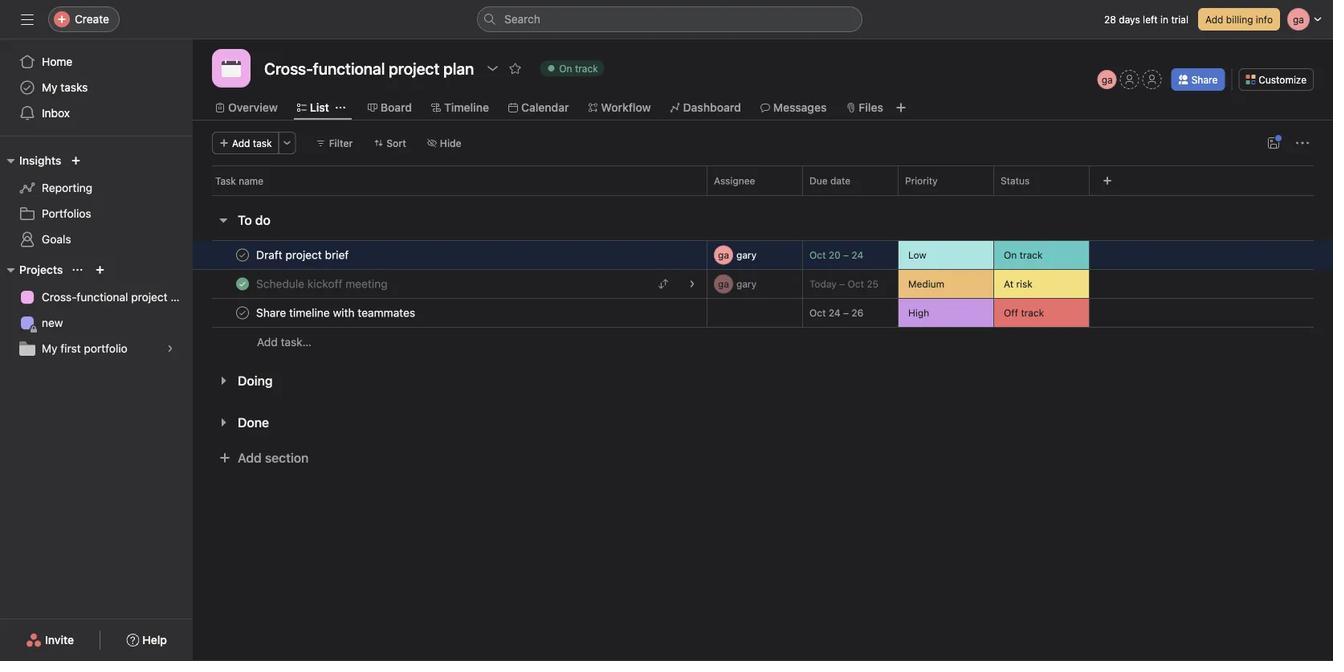 Task type: locate. For each thing, give the bounding box(es) containing it.
on
[[559, 63, 572, 74], [1004, 249, 1017, 261]]

my left first
[[42, 342, 57, 355]]

1 vertical spatial ga
[[718, 249, 729, 261]]

expand task list for this section image
[[217, 416, 230, 429]]

oct down today
[[810, 307, 826, 319]]

project
[[131, 290, 168, 304]]

schedule kickoff meeting cell
[[193, 269, 708, 299]]

home
[[42, 55, 72, 68]]

ga for medium
[[718, 278, 729, 290]]

None text field
[[260, 54, 478, 83]]

cross-functional project plan
[[42, 290, 193, 304]]

2 vertical spatial oct
[[810, 307, 826, 319]]

to do
[[238, 212, 271, 228]]

calendar
[[521, 101, 569, 114]]

2 my from the top
[[42, 342, 57, 355]]

completed image for oct 20
[[233, 245, 252, 265]]

in
[[1161, 14, 1169, 25]]

add for add section
[[238, 450, 262, 466]]

1 horizontal spatial 24
[[852, 249, 864, 261]]

track right off
[[1021, 307, 1044, 319]]

ga right details image
[[718, 278, 729, 290]]

messages
[[773, 101, 827, 114]]

oct left 20
[[810, 249, 826, 261]]

add left task…
[[257, 335, 278, 349]]

my inside global element
[[42, 81, 57, 94]]

1 vertical spatial on track
[[1004, 249, 1043, 261]]

header to do tree grid
[[193, 240, 1334, 357]]

1 completed checkbox from the top
[[233, 245, 252, 265]]

completed image inside schedule kickoff meeting cell
[[233, 274, 252, 294]]

row
[[193, 165, 1334, 195], [212, 194, 1314, 196], [193, 240, 1334, 270], [193, 269, 1334, 299], [193, 298, 1334, 328]]

ga
[[1102, 74, 1113, 85], [718, 249, 729, 261], [718, 278, 729, 290]]

task
[[215, 175, 236, 186]]

gary
[[737, 249, 757, 261], [737, 278, 757, 290]]

gary right details image
[[737, 278, 757, 290]]

add down done button
[[238, 450, 262, 466]]

completed checkbox down to
[[233, 245, 252, 265]]

more actions image
[[1297, 137, 1309, 149]]

on up calendar
[[559, 63, 572, 74]]

2 vertical spatial track
[[1021, 307, 1044, 319]]

0 vertical spatial on
[[559, 63, 572, 74]]

save options image
[[1268, 137, 1281, 149]]

2 vertical spatial ga
[[718, 278, 729, 290]]

0 horizontal spatial 24
[[829, 307, 841, 319]]

assignee
[[714, 175, 755, 186]]

global element
[[0, 39, 193, 136]]

draft project brief cell
[[193, 240, 708, 270]]

gary right details icon
[[737, 249, 757, 261]]

1 my from the top
[[42, 81, 57, 94]]

1 vertical spatial track
[[1020, 249, 1043, 261]]

add inside 'row'
[[257, 335, 278, 349]]

1 horizontal spatial on track
[[1004, 249, 1043, 261]]

1 gary from the top
[[737, 249, 757, 261]]

add task
[[232, 137, 272, 149]]

messages link
[[761, 99, 827, 116]]

row down messages link at the top right of page
[[193, 165, 1334, 195]]

– left 26
[[844, 307, 849, 319]]

0 vertical spatial gary
[[737, 249, 757, 261]]

add left 'billing'
[[1206, 14, 1224, 25]]

1 vertical spatial oct
[[848, 278, 864, 290]]

add
[[1206, 14, 1224, 25], [232, 137, 250, 149], [257, 335, 278, 349], [238, 450, 262, 466]]

goals
[[42, 233, 71, 246]]

on up at
[[1004, 249, 1017, 261]]

0 horizontal spatial on track
[[559, 63, 598, 74]]

projects button
[[0, 260, 63, 280]]

1 vertical spatial my
[[42, 342, 57, 355]]

info
[[1256, 14, 1273, 25]]

oct
[[810, 249, 826, 261], [848, 278, 864, 290], [810, 307, 826, 319]]

0 horizontal spatial on
[[559, 63, 572, 74]]

1 vertical spatial 24
[[829, 307, 841, 319]]

sort button
[[367, 132, 414, 154]]

filter button
[[309, 132, 360, 154]]

24 left 26
[[829, 307, 841, 319]]

new image
[[71, 156, 81, 165]]

ga for low
[[718, 249, 729, 261]]

2 gary from the top
[[737, 278, 757, 290]]

inbox
[[42, 106, 70, 120]]

completed checkbox for oct 20 – 24
[[233, 245, 252, 265]]

move tasks between sections image
[[659, 250, 668, 260]]

– for oct 20
[[844, 249, 849, 261]]

on inside popup button
[[559, 63, 572, 74]]

home link
[[10, 49, 183, 75]]

0 vertical spatial oct
[[810, 249, 826, 261]]

search
[[505, 12, 541, 26]]

invite button
[[15, 626, 84, 655]]

new project or portfolio image
[[95, 265, 105, 275]]

1 vertical spatial gary
[[737, 278, 757, 290]]

completed checkbox inside schedule kickoff meeting cell
[[233, 274, 252, 294]]

on track inside on track popup button
[[559, 63, 598, 74]]

26
[[852, 307, 864, 319]]

0 vertical spatial on track
[[559, 63, 598, 74]]

status
[[1001, 175, 1030, 186]]

task…
[[281, 335, 312, 349]]

1 completed image from the top
[[233, 245, 252, 265]]

track up workflow link
[[575, 63, 598, 74]]

create button
[[48, 6, 120, 32]]

add task… row
[[193, 327, 1334, 357]]

0 vertical spatial track
[[575, 63, 598, 74]]

add for add task…
[[257, 335, 278, 349]]

portfolios link
[[10, 201, 183, 227]]

customize
[[1259, 74, 1307, 85]]

my left tasks
[[42, 81, 57, 94]]

my inside projects element
[[42, 342, 57, 355]]

on track up calendar
[[559, 63, 598, 74]]

row containing oct 24
[[193, 298, 1334, 328]]

off track
[[1004, 307, 1044, 319]]

track
[[575, 63, 598, 74], [1020, 249, 1043, 261], [1021, 307, 1044, 319]]

projects element
[[0, 255, 193, 365]]

completed checkbox inside draft project brief cell
[[233, 245, 252, 265]]

2 completed image from the top
[[233, 274, 252, 294]]

files
[[859, 101, 884, 114]]

gary for today
[[737, 278, 757, 290]]

goals link
[[10, 227, 183, 252]]

add left task
[[232, 137, 250, 149]]

task
[[253, 137, 272, 149]]

move tasks between sections image
[[659, 279, 668, 289]]

off track button
[[995, 299, 1089, 327]]

completed image
[[233, 245, 252, 265], [233, 274, 252, 294]]

share timeline with teammates cell
[[193, 298, 708, 328]]

hide sidebar image
[[21, 13, 34, 26]]

timeline
[[444, 101, 489, 114]]

row up today
[[193, 240, 1334, 270]]

–
[[844, 249, 849, 261], [840, 278, 845, 290], [844, 307, 849, 319]]

completed image down to
[[233, 245, 252, 265]]

Completed checkbox
[[233, 245, 252, 265], [233, 274, 252, 294]]

1 vertical spatial on
[[1004, 249, 1017, 261]]

ga down 28
[[1102, 74, 1113, 85]]

section
[[265, 450, 309, 466]]

– right 20
[[844, 249, 849, 261]]

Schedule kickoff meeting text field
[[253, 276, 392, 292]]

first
[[61, 342, 81, 355]]

on track up the risk
[[1004, 249, 1043, 261]]

at risk
[[1004, 278, 1033, 290]]

0 vertical spatial ga
[[1102, 74, 1113, 85]]

medium button
[[899, 270, 994, 298]]

2 completed checkbox from the top
[[233, 274, 252, 294]]

0 vertical spatial –
[[844, 249, 849, 261]]

add to starred image
[[509, 62, 522, 75]]

track up the risk
[[1020, 249, 1043, 261]]

my for my tasks
[[42, 81, 57, 94]]

– right today
[[840, 278, 845, 290]]

completed checkbox up completed checkbox
[[233, 274, 252, 294]]

files link
[[846, 99, 884, 116]]

high button
[[899, 299, 994, 327]]

completed image up completed checkbox
[[233, 274, 252, 294]]

on track inside on track dropdown button
[[1004, 249, 1043, 261]]

share button
[[1172, 68, 1225, 91]]

on track
[[559, 63, 598, 74], [1004, 249, 1043, 261]]

functional
[[77, 290, 128, 304]]

done
[[238, 415, 269, 430]]

insights button
[[0, 151, 61, 170]]

25
[[867, 278, 879, 290]]

1 horizontal spatial on
[[1004, 249, 1017, 261]]

0 vertical spatial my
[[42, 81, 57, 94]]

row down today
[[193, 298, 1334, 328]]

0 vertical spatial completed image
[[233, 245, 252, 265]]

my
[[42, 81, 57, 94], [42, 342, 57, 355]]

1 vertical spatial completed checkbox
[[233, 274, 252, 294]]

add task… button
[[257, 333, 312, 351]]

high
[[909, 307, 930, 319]]

board link
[[368, 99, 412, 116]]

row down assignee on the right of page
[[212, 194, 1314, 196]]

oct 24 – 26
[[810, 307, 864, 319]]

show options, current sort, top image
[[73, 265, 82, 275]]

low
[[909, 249, 927, 261]]

0 vertical spatial completed checkbox
[[233, 245, 252, 265]]

workflow
[[601, 101, 651, 114]]

track for oct 20 – 24
[[1020, 249, 1043, 261]]

1 vertical spatial completed image
[[233, 274, 252, 294]]

add billing info button
[[1199, 8, 1281, 31]]

24
[[852, 249, 864, 261], [829, 307, 841, 319]]

2 vertical spatial –
[[844, 307, 849, 319]]

on inside dropdown button
[[1004, 249, 1017, 261]]

add for add billing info
[[1206, 14, 1224, 25]]

24 right 20
[[852, 249, 864, 261]]

at
[[1004, 278, 1014, 290]]

insights
[[19, 154, 61, 167]]

0 vertical spatial 24
[[852, 249, 864, 261]]

oct left 25
[[848, 278, 864, 290]]

row containing task name
[[193, 165, 1334, 195]]

ga right details icon
[[718, 249, 729, 261]]



Task type: vqa. For each thing, say whether or not it's contained in the screenshot.
bottom the track
yes



Task type: describe. For each thing, give the bounding box(es) containing it.
do
[[255, 212, 271, 228]]

– for oct 24
[[844, 307, 849, 319]]

portfolios
[[42, 207, 91, 220]]

track for oct 24 – 26
[[1021, 307, 1044, 319]]

share
[[1192, 74, 1218, 85]]

20
[[829, 249, 841, 261]]

see details, my first portfolio image
[[165, 344, 175, 353]]

Draft project brief text field
[[253, 247, 354, 263]]

medium
[[909, 278, 945, 290]]

track inside popup button
[[575, 63, 598, 74]]

row up add task… 'row'
[[193, 269, 1334, 299]]

calendar image
[[222, 59, 241, 78]]

priority
[[905, 175, 938, 186]]

today
[[810, 278, 837, 290]]

add section
[[238, 450, 309, 466]]

tab actions image
[[336, 103, 345, 112]]

board
[[381, 101, 412, 114]]

more actions image
[[282, 138, 292, 148]]

days
[[1119, 14, 1141, 25]]

low button
[[899, 241, 994, 269]]

at risk button
[[995, 270, 1089, 298]]

on track button
[[533, 57, 612, 80]]

add tab image
[[895, 101, 908, 114]]

Completed checkbox
[[233, 303, 252, 323]]

new
[[42, 316, 63, 329]]

help
[[142, 633, 167, 647]]

portfolio
[[84, 342, 128, 355]]

risk
[[1017, 278, 1033, 290]]

details image
[[688, 250, 697, 260]]

projects
[[19, 263, 63, 276]]

new link
[[10, 310, 183, 336]]

due date
[[810, 175, 851, 186]]

ga inside button
[[1102, 74, 1113, 85]]

Share timeline with teammates text field
[[253, 305, 420, 321]]

to do button
[[238, 206, 271, 235]]

off
[[1004, 307, 1019, 319]]

add section button
[[212, 443, 315, 472]]

list link
[[297, 99, 329, 116]]

cross-
[[42, 290, 77, 304]]

ga button
[[1098, 70, 1117, 89]]

oct 20 – 24
[[810, 249, 864, 261]]

calendar link
[[508, 99, 569, 116]]

timeline link
[[431, 99, 489, 116]]

my tasks
[[42, 81, 88, 94]]

oct for oct 24 – 26
[[810, 307, 826, 319]]

completed checkbox for today – oct 25
[[233, 274, 252, 294]]

my tasks link
[[10, 75, 183, 100]]

oct for oct 20 – 24
[[810, 249, 826, 261]]

add for add task
[[232, 137, 250, 149]]

reporting link
[[10, 175, 183, 201]]

show options image
[[486, 62, 499, 75]]

to
[[238, 212, 252, 228]]

my first portfolio link
[[10, 336, 183, 362]]

name
[[239, 175, 264, 186]]

on track button
[[995, 241, 1089, 269]]

details image
[[688, 279, 697, 289]]

dashboard link
[[670, 99, 741, 116]]

left
[[1143, 14, 1158, 25]]

list
[[310, 101, 329, 114]]

completed image for today
[[233, 274, 252, 294]]

filter
[[329, 137, 353, 149]]

hide button
[[420, 132, 469, 154]]

cross-functional project plan link
[[10, 284, 193, 310]]

my for my first portfolio
[[42, 342, 57, 355]]

billing
[[1227, 14, 1254, 25]]

inbox link
[[10, 100, 183, 126]]

done button
[[238, 408, 269, 437]]

collapse task list for this section image
[[217, 214, 230, 227]]

help button
[[116, 626, 177, 655]]

add field image
[[1103, 176, 1113, 186]]

task name
[[215, 175, 264, 186]]

tasks
[[61, 81, 88, 94]]

workflow link
[[588, 99, 651, 116]]

28
[[1105, 14, 1117, 25]]

insights element
[[0, 146, 193, 255]]

due
[[810, 175, 828, 186]]

reporting
[[42, 181, 92, 194]]

date
[[831, 175, 851, 186]]

my first portfolio
[[42, 342, 128, 355]]

gary for oct 20
[[737, 249, 757, 261]]

completed image
[[233, 303, 252, 323]]

search list box
[[477, 6, 863, 32]]

overview
[[228, 101, 278, 114]]

create
[[75, 12, 109, 26]]

search button
[[477, 6, 863, 32]]

1 vertical spatial –
[[840, 278, 845, 290]]

sort
[[387, 137, 406, 149]]

customize button
[[1239, 68, 1314, 91]]

plan
[[171, 290, 193, 304]]

today – oct 25
[[810, 278, 879, 290]]

invite
[[45, 633, 74, 647]]

add task…
[[257, 335, 312, 349]]

add a task to this section image
[[281, 374, 294, 387]]

overview link
[[215, 99, 278, 116]]

doing
[[238, 373, 273, 388]]

expand task list for this section image
[[217, 374, 230, 387]]

add billing info
[[1206, 14, 1273, 25]]



